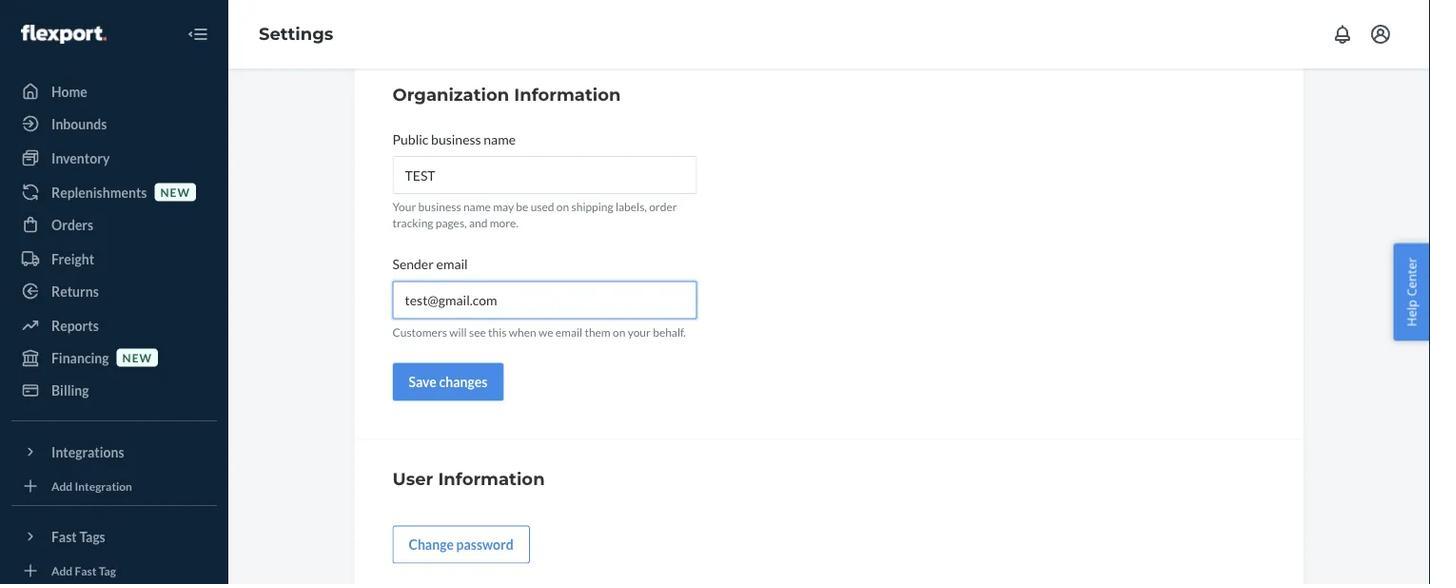 Task type: vqa. For each thing, say whether or not it's contained in the screenshot.
GUMMY for Gummy bear has been successfully created.
no



Task type: describe. For each thing, give the bounding box(es) containing it.
more.
[[490, 216, 519, 230]]

inbounds
[[51, 116, 107, 132]]

pages,
[[436, 216, 467, 230]]

your
[[393, 200, 416, 214]]

behalf.
[[653, 325, 686, 339]]

password
[[456, 537, 514, 553]]

inventory
[[51, 150, 110, 166]]

add for add integration
[[51, 479, 73, 493]]

and
[[469, 216, 488, 230]]

organization information
[[393, 84, 621, 105]]

this
[[488, 325, 507, 339]]

Email address text field
[[393, 281, 697, 319]]

change
[[409, 537, 454, 553]]

fast tags
[[51, 529, 105, 545]]

your business name may be used on shipping labels, order tracking pages, and more.
[[393, 200, 677, 230]]

save changes
[[409, 374, 487, 390]]

add fast tag link
[[11, 560, 217, 582]]

see
[[469, 325, 486, 339]]

changes
[[439, 374, 487, 390]]

information for organization information
[[514, 84, 621, 105]]

1 horizontal spatial email
[[555, 325, 582, 339]]

integrations button
[[11, 437, 217, 467]]

add for add fast tag
[[51, 564, 73, 578]]

add integration link
[[11, 475, 217, 498]]

financing
[[51, 350, 109, 366]]

orders link
[[11, 209, 217, 240]]

shipping
[[571, 200, 613, 214]]

change password
[[409, 537, 514, 553]]

may
[[493, 200, 514, 214]]

freight link
[[11, 244, 217, 274]]

returns
[[51, 283, 99, 299]]

flexport logo image
[[21, 25, 106, 44]]

when
[[509, 325, 536, 339]]

integration
[[75, 479, 132, 493]]

user information
[[393, 469, 545, 489]]

open account menu image
[[1369, 23, 1392, 46]]

integrations
[[51, 444, 124, 460]]

public
[[393, 131, 429, 147]]

fast inside "link"
[[75, 564, 97, 578]]

save
[[409, 374, 437, 390]]

on inside your business name may be used on shipping labels, order tracking pages, and more.
[[557, 200, 569, 214]]

save changes button
[[393, 363, 504, 401]]

new for replenishments
[[160, 185, 190, 199]]

settings
[[259, 23, 333, 44]]

customers will see this when we email them on your behalf.
[[393, 325, 686, 339]]



Task type: locate. For each thing, give the bounding box(es) containing it.
inbounds link
[[11, 108, 217, 139]]

home link
[[11, 76, 217, 107]]

new
[[160, 185, 190, 199], [122, 351, 152, 364]]

help center button
[[1393, 243, 1430, 341]]

fast tags button
[[11, 521, 217, 552]]

on right "used" in the left top of the page
[[557, 200, 569, 214]]

Business name text field
[[393, 156, 697, 194]]

public business name
[[393, 131, 516, 147]]

name down organization information
[[484, 131, 516, 147]]

0 horizontal spatial email
[[436, 256, 468, 272]]

1 horizontal spatial new
[[160, 185, 190, 199]]

1 vertical spatial email
[[555, 325, 582, 339]]

inventory link
[[11, 143, 217, 173]]

0 horizontal spatial new
[[122, 351, 152, 364]]

1 add from the top
[[51, 479, 73, 493]]

name
[[484, 131, 516, 147], [463, 200, 491, 214]]

1 vertical spatial name
[[463, 200, 491, 214]]

add down 'fast tags'
[[51, 564, 73, 578]]

order
[[649, 200, 677, 214]]

information
[[514, 84, 621, 105], [438, 469, 545, 489]]

new down "reports" "link"
[[122, 351, 152, 364]]

sender email
[[393, 256, 468, 272]]

them
[[585, 325, 611, 339]]

business up pages,
[[418, 200, 461, 214]]

reports
[[51, 317, 99, 334]]

billing link
[[11, 375, 217, 405]]

add fast tag
[[51, 564, 116, 578]]

will
[[449, 325, 467, 339]]

user
[[393, 469, 433, 489]]

new for financing
[[122, 351, 152, 364]]

tracking
[[393, 216, 433, 230]]

name inside your business name may be used on shipping labels, order tracking pages, and more.
[[463, 200, 491, 214]]

business inside your business name may be used on shipping labels, order tracking pages, and more.
[[418, 200, 461, 214]]

fast inside dropdown button
[[51, 529, 77, 545]]

on left your
[[613, 325, 626, 339]]

1 vertical spatial fast
[[75, 564, 97, 578]]

returns link
[[11, 276, 217, 306]]

on
[[557, 200, 569, 214], [613, 325, 626, 339]]

billing
[[51, 382, 89, 398]]

reports link
[[11, 310, 217, 341]]

name for public business name
[[484, 131, 516, 147]]

new up orders link
[[160, 185, 190, 199]]

information for user information
[[438, 469, 545, 489]]

fast left tags
[[51, 529, 77, 545]]

add
[[51, 479, 73, 493], [51, 564, 73, 578]]

information up the business name text box
[[514, 84, 621, 105]]

center
[[1403, 258, 1420, 297]]

1 vertical spatial on
[[613, 325, 626, 339]]

information up the "password"
[[438, 469, 545, 489]]

home
[[51, 83, 87, 99]]

fast
[[51, 529, 77, 545], [75, 564, 97, 578]]

0 vertical spatial add
[[51, 479, 73, 493]]

name up and
[[463, 200, 491, 214]]

1 vertical spatial business
[[418, 200, 461, 214]]

name for your business name may be used on shipping labels, order tracking pages, and more.
[[463, 200, 491, 214]]

open notifications image
[[1331, 23, 1354, 46]]

0 horizontal spatial on
[[557, 200, 569, 214]]

business
[[431, 131, 481, 147], [418, 200, 461, 214]]

tags
[[79, 529, 105, 545]]

1 vertical spatial new
[[122, 351, 152, 364]]

used
[[531, 200, 554, 214]]

0 vertical spatial email
[[436, 256, 468, 272]]

your
[[628, 325, 651, 339]]

orders
[[51, 216, 93, 233]]

labels,
[[616, 200, 647, 214]]

help center
[[1403, 258, 1420, 327]]

organization
[[393, 84, 509, 105]]

2 add from the top
[[51, 564, 73, 578]]

sender
[[393, 256, 434, 272]]

be
[[516, 200, 528, 214]]

0 vertical spatial information
[[514, 84, 621, 105]]

email
[[436, 256, 468, 272], [555, 325, 582, 339]]

0 vertical spatial fast
[[51, 529, 77, 545]]

business down organization
[[431, 131, 481, 147]]

we
[[539, 325, 553, 339]]

1 horizontal spatial on
[[613, 325, 626, 339]]

fast left tag
[[75, 564, 97, 578]]

1 vertical spatial add
[[51, 564, 73, 578]]

settings link
[[259, 23, 333, 44]]

help
[[1403, 300, 1420, 327]]

add integration
[[51, 479, 132, 493]]

replenishments
[[51, 184, 147, 200]]

add left the integration
[[51, 479, 73, 493]]

0 vertical spatial on
[[557, 200, 569, 214]]

0 vertical spatial new
[[160, 185, 190, 199]]

tag
[[99, 564, 116, 578]]

business for public
[[431, 131, 481, 147]]

close navigation image
[[187, 23, 209, 46]]

add inside "link"
[[51, 564, 73, 578]]

email right we
[[555, 325, 582, 339]]

change password button
[[393, 526, 530, 564]]

1 vertical spatial information
[[438, 469, 545, 489]]

0 vertical spatial business
[[431, 131, 481, 147]]

0 vertical spatial name
[[484, 131, 516, 147]]

email right sender
[[436, 256, 468, 272]]

business for your
[[418, 200, 461, 214]]

customers
[[393, 325, 447, 339]]

freight
[[51, 251, 94, 267]]



